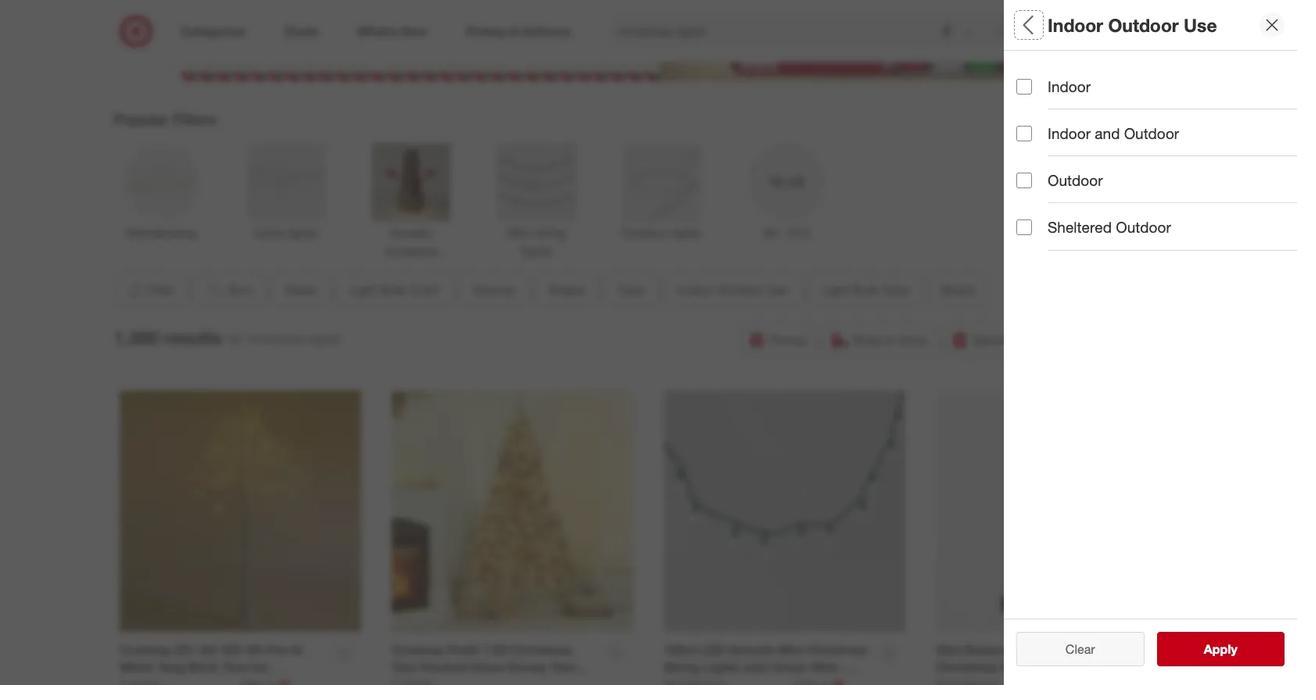 Task type: locate. For each thing, give the bounding box(es) containing it.
led inside costway prelit 7.5ft christmas tree flocked xmas snowy tree 450 led lights
[[416, 678, 441, 686]]

1 horizontal spatial bulb
[[853, 282, 878, 298]]

Indoor checkbox
[[1017, 79, 1032, 94]]

apply
[[1204, 642, 1238, 658]]

lights
[[287, 225, 317, 241], [671, 225, 701, 241], [521, 243, 551, 259], [396, 261, 426, 277]]

1 vertical spatial use
[[766, 282, 789, 298]]

in
[[886, 332, 896, 348]]

1 horizontal spatial light
[[821, 282, 849, 298]]

1 vertical spatial sold
[[473, 282, 498, 298]]

costway up twig
[[120, 643, 171, 658]]

costway for costway prelit 7.5ft christmas tree flocked xmas snowy tree 450 led lights
[[392, 643, 444, 658]]

0 horizontal spatial sold
[[473, 282, 498, 298]]

0 vertical spatial sold
[[1017, 176, 1048, 194]]

0 vertical spatial shape button
[[1017, 215, 1286, 270]]

Sheltered Outdoor checkbox
[[1017, 220, 1032, 235]]

led inside 'costway 2ft/ 4ft/ 5ft/ 6ft pre-lit white twig birch tree for christmas holiday w/ led lights'
[[251, 678, 275, 686]]

lights inside 30ct battery operated led christmas dewdrop fairy string lights warm white with silv
[[936, 678, 973, 686]]

wondershop link
[[114, 140, 208, 242]]

filters
[[173, 110, 216, 128]]

1 horizontal spatial by
[[1052, 176, 1069, 194]]

results
[[164, 327, 222, 349], [1214, 642, 1254, 658]]

indoor outdoor use up pickup "button"
[[677, 282, 789, 298]]

1 horizontal spatial light bulb color button
[[1017, 106, 1286, 160]]

twig
[[157, 660, 184, 676]]

$0 - $15
[[764, 225, 809, 241]]

clear inside "all filters" dialog
[[1058, 642, 1088, 658]]

100ct led smooth mini christmas string lights with green wire - wondershop™ image
[[664, 391, 906, 633], [664, 391, 906, 633]]

1 horizontal spatial sold
[[1017, 176, 1048, 194]]

1 horizontal spatial indoor outdoor use
[[1048, 14, 1218, 36]]

lights up indoor outdoor use button
[[671, 225, 701, 241]]

1 vertical spatial shape button
[[535, 273, 598, 307]]

2 horizontal spatial light
[[1017, 122, 1053, 140]]

4 link
[[1146, 14, 1181, 48]]

mini inside mini string lights
[[507, 225, 530, 241]]

shape down mini string lights
[[548, 282, 584, 298]]

type inside type button
[[617, 282, 644, 298]]

2 tree from the left
[[392, 660, 417, 676]]

30ct
[[936, 643, 962, 658]]

30ct battery operated led christmas dewdrop fairy string lights warm white with silv
[[936, 643, 1127, 686]]

0 horizontal spatial light bulb color
[[349, 282, 440, 298]]

type up 'clear' button
[[1065, 614, 1098, 632]]

bulb left and
[[1057, 122, 1089, 140]]

30ct battery operated led christmas dewdrop fairy string lights warm white with silver wire - wondershop™ image
[[936, 391, 1178, 633], [936, 391, 1178, 633]]

1 horizontal spatial tree
[[392, 660, 417, 676]]

deals
[[1017, 67, 1057, 85], [285, 282, 316, 298]]

led down flocked
[[416, 678, 441, 686]]

outdoor right the filters
[[1109, 14, 1179, 36]]

for inside 'costway 2ft/ 4ft/ 5ft/ 6ft pre-lit white twig birch tree for christmas holiday w/ led lights'
[[251, 660, 268, 676]]

0 vertical spatial white
[[120, 660, 154, 676]]

0 horizontal spatial shape
[[548, 282, 584, 298]]

outdoor right sheltered
[[1116, 219, 1172, 237]]

delivery
[[1034, 332, 1079, 348]]

sheltered
[[1048, 219, 1112, 237]]

0 horizontal spatial sold by button
[[460, 273, 529, 307]]

1 vertical spatial sold by
[[473, 282, 515, 298]]

1 vertical spatial by
[[502, 282, 515, 298]]

1 vertical spatial indoor outdoor use
[[677, 282, 789, 298]]

What can we help you find? suggestions appear below search field
[[609, 14, 998, 48]]

search button
[[987, 14, 1025, 52]]

costway for costway 2ft/ 4ft/ 5ft/ 6ft pre-lit white twig birch tree for christmas holiday w/ led lights
[[120, 643, 171, 658]]

1 vertical spatial deals
[[285, 282, 316, 298]]

1 horizontal spatial color
[[1093, 122, 1131, 140]]

results right 1,360
[[164, 327, 222, 349]]

lights down flocked
[[444, 678, 481, 686]]

clear inside indoor outdoor use dialog
[[1066, 642, 1095, 658]]

with down fairy
[[1052, 678, 1077, 686]]

color inside "all filters" dialog
[[1093, 122, 1131, 140]]

1 vertical spatial -
[[842, 660, 847, 676]]

0 vertical spatial results
[[164, 327, 222, 349]]

white
[[120, 660, 154, 676], [1014, 678, 1048, 686]]

lights inside "link"
[[287, 225, 317, 241]]

0 vertical spatial shape
[[1017, 231, 1062, 249]]

1 horizontal spatial deals
[[1017, 67, 1057, 85]]

light inside button
[[821, 282, 849, 298]]

1 vertical spatial with
[[1052, 678, 1077, 686]]

light bulb color down sculpture
[[349, 282, 440, 298]]

power
[[1017, 614, 1061, 632]]

mini up green
[[778, 643, 803, 658]]

indoor outdoor use up sponsored
[[1048, 14, 1218, 36]]

bulb down sculpture
[[381, 282, 406, 298]]

1 horizontal spatial shape button
[[1017, 215, 1286, 270]]

0 horizontal spatial bulb
[[381, 282, 406, 298]]

1 horizontal spatial for
[[251, 660, 268, 676]]

indoor right all
[[1048, 14, 1104, 36]]

2 costway from the left
[[392, 643, 444, 658]]

indoor right type button
[[677, 282, 713, 298]]

0 horizontal spatial white
[[120, 660, 154, 676]]

lights up wondershop™
[[703, 660, 740, 676]]

outdoor lights
[[621, 225, 701, 241]]

indoor outdoor use
[[1048, 14, 1218, 36], [677, 282, 789, 298]]

- right $0
[[780, 225, 785, 241]]

led up fairy
[[1072, 643, 1097, 658]]

bulb inside "all filters" dialog
[[1057, 122, 1089, 140]]

sold by down mini string lights
[[473, 282, 515, 298]]

0 horizontal spatial use
[[766, 282, 789, 298]]

0 vertical spatial for
[[228, 332, 243, 347]]

christmas down 30ct
[[936, 660, 997, 676]]

1 horizontal spatial costway
[[392, 643, 444, 658]]

mini string lights link
[[489, 140, 583, 260]]

with down smooth
[[744, 660, 769, 676]]

2 horizontal spatial type
[[1065, 614, 1098, 632]]

deals down all
[[1017, 67, 1057, 85]]

$15
[[789, 225, 809, 241]]

0 vertical spatial deals
[[1017, 67, 1057, 85]]

all
[[1091, 642, 1103, 658]]

1 horizontal spatial sold by button
[[1017, 160, 1286, 215]]

power type
[[1017, 614, 1098, 632]]

use inside button
[[766, 282, 789, 298]]

0 vertical spatial deals button
[[1017, 51, 1286, 106]]

sold inside "all filters" dialog
[[1017, 176, 1048, 194]]

1 horizontal spatial sold by
[[1017, 176, 1069, 194]]

1 horizontal spatial -
[[842, 660, 847, 676]]

holiday
[[184, 678, 229, 686]]

1 vertical spatial white
[[1014, 678, 1048, 686]]

5ft/
[[223, 643, 244, 658]]

white left twig
[[120, 660, 154, 676]]

use right 4
[[1184, 14, 1218, 36]]

light bulb color button
[[1017, 106, 1286, 160], [336, 273, 453, 307]]

bulb up the shop
[[853, 282, 878, 298]]

mini
[[507, 225, 530, 241], [778, 643, 803, 658]]

store
[[899, 332, 927, 348]]

for down "6ft"
[[251, 660, 268, 676]]

results inside "button"
[[1214, 642, 1254, 658]]

deals button
[[1017, 51, 1286, 106], [272, 273, 330, 307]]

power type button
[[1017, 598, 1286, 653]]

lights down sculpture
[[396, 261, 426, 277]]

1 vertical spatial for
[[251, 660, 268, 676]]

mini left 'string'
[[507, 225, 530, 241]]

indoor left and
[[1048, 124, 1091, 142]]

Outdoor checkbox
[[1017, 173, 1032, 188]]

costway up flocked
[[392, 643, 444, 658]]

tree up 450
[[392, 660, 417, 676]]

lights inside mini string lights
[[521, 243, 551, 259]]

shape
[[1017, 231, 1062, 249], [548, 282, 584, 298]]

christmas up snowy
[[512, 643, 573, 658]]

0 vertical spatial with
[[744, 660, 769, 676]]

white inside 'costway 2ft/ 4ft/ 5ft/ 6ft pre-lit white twig birch tree for christmas holiday w/ led lights'
[[120, 660, 154, 676]]

1 vertical spatial light bulb color button
[[336, 273, 453, 307]]

christmas inside 'costway 2ft/ 4ft/ 5ft/ 6ft pre-lit white twig birch tree for christmas holiday w/ led lights'
[[120, 678, 181, 686]]

1 horizontal spatial light bulb color
[[1017, 122, 1131, 140]]

1 vertical spatial results
[[1214, 642, 1254, 658]]

7.5ft
[[482, 643, 508, 658]]

light bulb color down sponsored
[[1017, 122, 1131, 140]]

christmas inside costway prelit 7.5ft christmas tree flocked xmas snowy tree 450 led lights
[[512, 643, 573, 658]]

color down sponsored
[[1093, 122, 1131, 140]]

1 tree from the left
[[223, 660, 248, 676]]

light
[[1017, 122, 1053, 140], [349, 282, 377, 298], [821, 282, 849, 298]]

0 vertical spatial light bulb color
[[1017, 122, 1131, 140]]

light inside "all filters" dialog
[[1017, 122, 1053, 140]]

lights inside 100ct led smooth mini christmas string lights with green wire - wondershop™
[[703, 660, 740, 676]]

lights inside costway prelit 7.5ft christmas tree flocked xmas snowy tree 450 led lights
[[444, 678, 481, 686]]

sort button
[[193, 273, 265, 307]]

4ft/
[[199, 643, 220, 658]]

0 horizontal spatial color
[[410, 282, 440, 298]]

shape down the outdoor checkbox
[[1017, 231, 1062, 249]]

0 horizontal spatial deals button
[[272, 273, 330, 307]]

sold by up "sheltered outdoor" checkbox
[[1017, 176, 1069, 194]]

sold by button up sheltered outdoor on the right top of the page
[[1017, 160, 1286, 215]]

1 clear from the left
[[1058, 642, 1088, 658]]

type up in
[[882, 282, 908, 298]]

smooth
[[728, 643, 775, 658]]

tree
[[223, 660, 248, 676], [392, 660, 417, 676], [551, 660, 576, 676]]

for inside 1,360 results for "christmas lights"
[[228, 332, 243, 347]]

2 horizontal spatial bulb
[[1057, 122, 1089, 140]]

indoor
[[1048, 14, 1104, 36], [1048, 77, 1091, 95], [1048, 124, 1091, 142], [677, 282, 713, 298]]

lights right the icicle
[[287, 225, 317, 241]]

tree up w/
[[223, 660, 248, 676]]

deals button up "christmas
[[272, 273, 330, 307]]

type inside power type button
[[1065, 614, 1098, 632]]

1 horizontal spatial string
[[1091, 660, 1127, 676]]

0 horizontal spatial tree
[[223, 660, 248, 676]]

use up pickup "button"
[[766, 282, 789, 298]]

1 horizontal spatial mini
[[778, 643, 803, 658]]

string down all
[[1091, 660, 1127, 676]]

0 vertical spatial use
[[1184, 14, 1218, 36]]

sold by
[[1017, 176, 1069, 194], [473, 282, 515, 298]]

0 horizontal spatial light bulb color button
[[336, 273, 453, 307]]

type button
[[604, 273, 657, 307]]

see
[[1188, 642, 1210, 658]]

0 vertical spatial light bulb color button
[[1017, 106, 1286, 160]]

2 horizontal spatial tree
[[551, 660, 576, 676]]

0 vertical spatial by
[[1052, 176, 1069, 194]]

0 vertical spatial sold by
[[1017, 176, 1069, 194]]

lights inside 'costway 2ft/ 4ft/ 5ft/ 6ft pre-lit white twig birch tree for christmas holiday w/ led lights'
[[279, 678, 316, 686]]

indoor inside button
[[677, 282, 713, 298]]

costway inside 'costway 2ft/ 4ft/ 5ft/ 6ft pre-lit white twig birch tree for christmas holiday w/ led lights'
[[120, 643, 171, 658]]

string
[[534, 225, 565, 241]]

lights down lit in the left of the page
[[279, 678, 316, 686]]

1 vertical spatial light bulb color
[[349, 282, 440, 298]]

0 horizontal spatial costway
[[120, 643, 171, 658]]

costway 2ft/ 4ft/ 5ft/ 6ft pre-lit white twig birch tree for christmas holiday w/ led lights image
[[120, 391, 361, 633], [120, 391, 361, 633]]

led
[[700, 643, 725, 658], [1072, 643, 1097, 658], [251, 678, 275, 686], [416, 678, 441, 686]]

1 vertical spatial color
[[410, 282, 440, 298]]

tree right snowy
[[551, 660, 576, 676]]

white down dewdrop
[[1014, 678, 1048, 686]]

deals up "christmas
[[285, 282, 316, 298]]

lights down 'string'
[[521, 243, 551, 259]]

0 vertical spatial mini
[[507, 225, 530, 241]]

costway inside costway prelit 7.5ft christmas tree flocked xmas snowy tree 450 led lights
[[392, 643, 444, 658]]

1 horizontal spatial use
[[1184, 14, 1218, 36]]

0 vertical spatial indoor outdoor use
[[1048, 14, 1218, 36]]

by down mini string lights
[[502, 282, 515, 298]]

1 horizontal spatial type
[[882, 282, 908, 298]]

1 vertical spatial mini
[[778, 643, 803, 658]]

popular
[[114, 110, 169, 128]]

all filters dialog
[[1004, 0, 1298, 686]]

use
[[1184, 14, 1218, 36], [766, 282, 789, 298]]

results right see
[[1214, 642, 1254, 658]]

outdoor inside button
[[716, 282, 763, 298]]

0 horizontal spatial results
[[164, 327, 222, 349]]

christmas up the wire
[[807, 643, 868, 658]]

deals button down 4 link
[[1017, 51, 1286, 106]]

for left "christmas
[[228, 332, 243, 347]]

2 string from the left
[[1091, 660, 1127, 676]]

for
[[228, 332, 243, 347], [251, 660, 268, 676]]

wondershop™
[[664, 678, 746, 686]]

color down sculpture
[[410, 282, 440, 298]]

1 horizontal spatial white
[[1014, 678, 1048, 686]]

wire
[[812, 660, 839, 676]]

brand
[[941, 282, 975, 298]]

0 horizontal spatial with
[[744, 660, 769, 676]]

- right the wire
[[842, 660, 847, 676]]

light bulb color
[[1017, 122, 1131, 140], [349, 282, 440, 298]]

indoor outdoor use inside button
[[677, 282, 789, 298]]

1 horizontal spatial shape
[[1017, 231, 1062, 249]]

0 horizontal spatial mini
[[507, 225, 530, 241]]

sold by button down mini string lights
[[460, 273, 529, 307]]

shape inside "all filters" dialog
[[1017, 231, 1062, 249]]

by inside "all filters" dialog
[[1052, 176, 1069, 194]]

lights inside 'novelty sculpture lights'
[[396, 261, 426, 277]]

string inside 30ct battery operated led christmas dewdrop fairy string lights warm white with silv
[[1091, 660, 1127, 676]]

color
[[1093, 122, 1131, 140], [410, 282, 440, 298]]

1 horizontal spatial results
[[1214, 642, 1254, 658]]

wondershop
[[125, 225, 196, 241]]

christmas down twig
[[120, 678, 181, 686]]

led right 100ct
[[700, 643, 725, 658]]

1 costway from the left
[[120, 643, 171, 658]]

by right the outdoor checkbox
[[1052, 176, 1069, 194]]

1 string from the left
[[664, 660, 700, 676]]

0 horizontal spatial sold by
[[473, 282, 515, 298]]

0 horizontal spatial indoor outdoor use
[[677, 282, 789, 298]]

shape button
[[1017, 215, 1286, 270], [535, 273, 598, 307]]

outdoor up pickup "button"
[[716, 282, 763, 298]]

0 vertical spatial sold by button
[[1017, 160, 1286, 215]]

costway prelit 7.5ft christmas tree flocked xmas snowy tree 450 led lights image
[[392, 391, 634, 633], [392, 391, 634, 633]]

0 horizontal spatial -
[[780, 225, 785, 241]]

0 horizontal spatial string
[[664, 660, 700, 676]]

1,360
[[114, 327, 159, 349]]

light bulb color button down sculpture
[[336, 273, 453, 307]]

novelty sculpture lights link
[[364, 140, 458, 277]]

2 clear from the left
[[1066, 642, 1095, 658]]

sculpture
[[385, 243, 437, 259]]

led right w/
[[251, 678, 275, 686]]

string down 100ct
[[664, 660, 700, 676]]

type down outdoor lights
[[617, 282, 644, 298]]

outdoor
[[1109, 14, 1179, 36], [1124, 124, 1180, 142], [1048, 172, 1103, 189], [1116, 219, 1172, 237], [621, 225, 668, 241], [716, 282, 763, 298]]

0 horizontal spatial by
[[502, 282, 515, 298]]

light bulb color button down sponsored
[[1017, 106, 1286, 160]]

0 horizontal spatial type
[[617, 282, 644, 298]]

costway
[[120, 643, 171, 658], [392, 643, 444, 658]]

clear for clear all
[[1058, 642, 1088, 658]]

0 horizontal spatial for
[[228, 332, 243, 347]]

0 horizontal spatial deals
[[285, 282, 316, 298]]

lights
[[703, 660, 740, 676], [279, 678, 316, 686], [444, 678, 481, 686], [936, 678, 973, 686]]

type
[[617, 282, 644, 298], [882, 282, 908, 298], [1065, 614, 1098, 632]]

1 horizontal spatial with
[[1052, 678, 1077, 686]]

1 vertical spatial sold by button
[[460, 273, 529, 307]]

bulb
[[1057, 122, 1089, 140], [381, 282, 406, 298], [853, 282, 878, 298]]

0 vertical spatial color
[[1093, 122, 1131, 140]]

with inside 100ct led smooth mini christmas string lights with green wire - wondershop™
[[744, 660, 769, 676]]

lights down 30ct
[[936, 678, 973, 686]]

clear all
[[1058, 642, 1103, 658]]

pre-
[[266, 643, 292, 658]]



Task type: describe. For each thing, give the bounding box(es) containing it.
popular filters
[[114, 110, 216, 128]]

2ft/
[[175, 643, 195, 658]]

birch
[[188, 660, 219, 676]]

all
[[1017, 14, 1038, 36]]

string inside 100ct led smooth mini christmas string lights with green wire - wondershop™
[[664, 660, 700, 676]]

sort
[[228, 282, 252, 298]]

flocked
[[420, 660, 467, 676]]

pickup
[[769, 332, 807, 348]]

1 vertical spatial deals button
[[272, 273, 330, 307]]

6ft
[[247, 643, 263, 658]]

filter
[[147, 282, 175, 298]]

mini string lights
[[507, 225, 565, 259]]

costway prelit 7.5ft christmas tree flocked xmas snowy tree 450 led lights
[[392, 643, 576, 686]]

search
[[987, 25, 1025, 40]]

indoor outdoor use dialog
[[1004, 0, 1298, 686]]

and
[[1095, 124, 1120, 142]]

$0
[[764, 225, 777, 241]]

0 horizontal spatial shape button
[[535, 273, 598, 307]]

novelty sculpture lights
[[385, 225, 437, 277]]

- inside 100ct led smooth mini christmas string lights with green wire - wondershop™
[[842, 660, 847, 676]]

Indoor and Outdoor checkbox
[[1017, 126, 1032, 141]]

0 vertical spatial -
[[780, 225, 785, 241]]

indoor outdoor use inside dialog
[[1048, 14, 1218, 36]]

battery
[[965, 643, 1009, 658]]

clear button
[[1017, 633, 1145, 667]]

icicle
[[255, 225, 284, 241]]

bulb inside button
[[853, 282, 878, 298]]

sponsored
[[1072, 82, 1118, 94]]

novelty
[[390, 225, 432, 241]]

$0 - $15 link
[[739, 140, 833, 242]]

indoor right the indoor checkbox
[[1048, 77, 1091, 95]]

led inside 30ct battery operated led christmas dewdrop fairy string lights warm white with silv
[[1072, 643, 1097, 658]]

w/
[[232, 678, 247, 686]]

use inside dialog
[[1184, 14, 1218, 36]]

same day delivery
[[973, 332, 1079, 348]]

shop in store button
[[824, 323, 937, 357]]

all filters
[[1017, 14, 1092, 36]]

light bulb type button
[[808, 273, 922, 307]]

xmas
[[471, 660, 504, 676]]

100ct led smooth mini christmas string lights with green wire - wondershop™ link
[[664, 642, 869, 686]]

snowy
[[508, 660, 547, 676]]

with inside 30ct battery operated led christmas dewdrop fairy string lights warm white with silv
[[1052, 678, 1077, 686]]

dewdrop
[[1001, 660, 1055, 676]]

deals inside "all filters" dialog
[[1017, 67, 1057, 85]]

icicle lights link
[[239, 140, 333, 242]]

filter button
[[114, 273, 187, 307]]

filters
[[1043, 14, 1092, 36]]

30ct battery operated led christmas dewdrop fairy string lights warm white with silv link
[[936, 642, 1141, 686]]

sold by inside "all filters" dialog
[[1017, 176, 1069, 194]]

indoor outdoor use button
[[663, 273, 802, 307]]

white inside 30ct battery operated led christmas dewdrop fairy string lights warm white with silv
[[1014, 678, 1048, 686]]

apply button
[[1157, 633, 1285, 667]]

outdoor right and
[[1124, 124, 1180, 142]]

tree inside 'costway 2ft/ 4ft/ 5ft/ 6ft pre-lit white twig birch tree for christmas holiday w/ led lights'
[[223, 660, 248, 676]]

same day delivery button
[[944, 323, 1089, 357]]

fairy
[[1058, 660, 1088, 676]]

see results
[[1188, 642, 1254, 658]]

costway 2ft/ 4ft/ 5ft/ 6ft pre-lit white twig birch tree for christmas holiday w/ led lights
[[120, 643, 316, 686]]

results for see
[[1214, 642, 1254, 658]]

light bulb color inside "all filters" dialog
[[1017, 122, 1131, 140]]

costway 2ft/ 4ft/ 5ft/ 6ft pre-lit white twig birch tree for christmas holiday w/ led lights link
[[120, 642, 325, 686]]

green
[[772, 660, 808, 676]]

shop
[[853, 332, 882, 348]]

day
[[1009, 332, 1030, 348]]

1 horizontal spatial deals button
[[1017, 51, 1286, 106]]

type inside light bulb type button
[[882, 282, 908, 298]]

outdoor lights link
[[614, 140, 708, 242]]

0 horizontal spatial light
[[349, 282, 377, 298]]

icicle lights
[[255, 225, 317, 241]]

100ct
[[664, 643, 696, 658]]

1,360 results for "christmas lights"
[[114, 327, 343, 349]]

outdoor up sheltered
[[1048, 172, 1103, 189]]

450
[[392, 678, 413, 686]]

see results button
[[1157, 633, 1285, 667]]

brand button
[[928, 273, 988, 307]]

clear all button
[[1017, 633, 1145, 667]]

3 tree from the left
[[551, 660, 576, 676]]

1 vertical spatial shape
[[548, 282, 584, 298]]

4
[[1170, 16, 1174, 26]]

clear for clear
[[1066, 642, 1095, 658]]

pickup button
[[741, 323, 818, 357]]

results for 1,360
[[164, 327, 222, 349]]

led inside 100ct led smooth mini christmas string lights with green wire - wondershop™
[[700, 643, 725, 658]]

light bulb type
[[821, 282, 908, 298]]

100ct led smooth mini christmas string lights with green wire - wondershop™
[[664, 643, 868, 686]]

operated
[[1013, 643, 1069, 658]]

"christmas
[[247, 332, 306, 347]]

prelit
[[447, 643, 478, 658]]

christmas inside 30ct battery operated led christmas dewdrop fairy string lights warm white with silv
[[936, 660, 997, 676]]

outdoor up type button
[[621, 225, 668, 241]]

indoor and outdoor
[[1048, 124, 1180, 142]]

mini inside 100ct led smooth mini christmas string lights with green wire - wondershop™
[[778, 643, 803, 658]]

lights"
[[309, 332, 343, 347]]

advertisement region
[[179, 3, 1118, 81]]

shop in store
[[853, 332, 927, 348]]

christmas inside 100ct led smooth mini christmas string lights with green wire - wondershop™
[[807, 643, 868, 658]]

sheltered outdoor
[[1048, 219, 1172, 237]]

same
[[973, 332, 1005, 348]]

warm
[[977, 678, 1011, 686]]



Task type: vqa. For each thing, say whether or not it's contained in the screenshot.
White
yes



